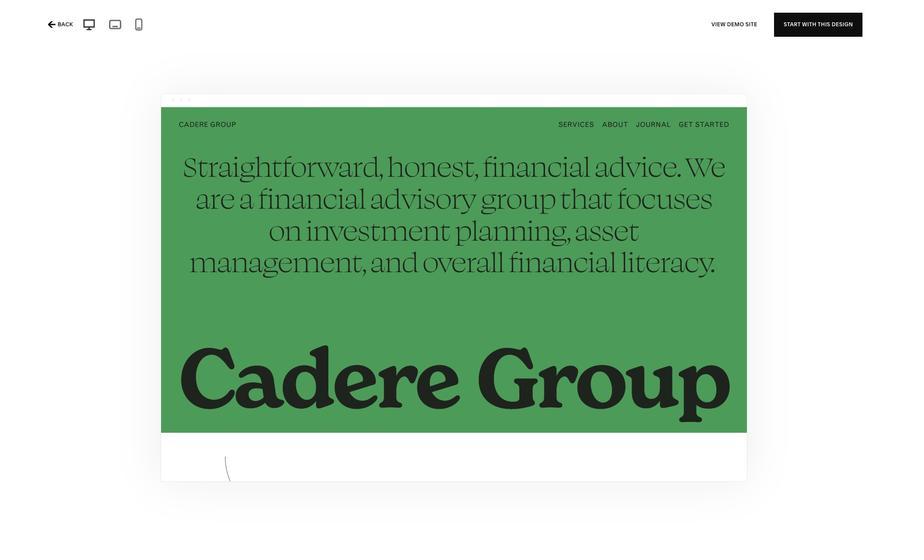 Task type: vqa. For each thing, say whether or not it's contained in the screenshot.
design
yes



Task type: describe. For each thing, give the bounding box(es) containing it.
site
[[746, 21, 758, 28]]

7 - from the left
[[283, 22, 285, 31]]

3 - from the left
[[149, 22, 152, 31]]

online
[[19, 22, 41, 31]]

design
[[833, 21, 854, 28]]

remove lusaka from your favorites list image
[[290, 474, 300, 484]]

back
[[58, 21, 73, 28]]

with
[[803, 21, 817, 28]]

2 - from the left
[[97, 22, 100, 31]]

preview template on a desktop device image
[[80, 18, 98, 32]]

zaatar image
[[602, 0, 838, 90]]

5 - from the left
[[214, 22, 217, 31]]

passero image
[[336, 0, 573, 90]]

local
[[287, 22, 305, 31]]

cadere
[[602, 473, 630, 482]]

start with this design
[[784, 21, 854, 28]]

passero
[[336, 99, 368, 108]]

services
[[252, 22, 281, 31]]



Task type: locate. For each thing, give the bounding box(es) containing it.
blog
[[154, 22, 169, 31]]

- right "store"
[[62, 22, 65, 31]]

this
[[819, 21, 831, 28]]

- right the courses at the left of the page
[[248, 22, 251, 31]]

mccurry image
[[71, 0, 307, 90]]

- left preview template on a tablet device icon
[[97, 22, 100, 31]]

lusaka image
[[71, 149, 307, 464]]

preview template on a tablet device image
[[107, 17, 123, 32]]

store
[[43, 22, 61, 31]]

zaatar
[[602, 99, 629, 108]]

cadere image
[[602, 149, 838, 464]]

- left blog
[[149, 22, 152, 31]]

view
[[712, 21, 726, 28]]

preview template on a mobile device image
[[132, 18, 145, 31]]

- right blog
[[170, 22, 173, 31]]

- left the courses at the left of the page
[[214, 22, 217, 31]]

demo
[[728, 21, 745, 28]]

portfolio
[[67, 22, 95, 31]]

start
[[784, 21, 802, 28]]

memberships
[[101, 22, 148, 31]]

1 - from the left
[[62, 22, 65, 31]]

degraw image
[[336, 149, 573, 464]]

degraw
[[336, 473, 367, 482]]

6 - from the left
[[248, 22, 251, 31]]

online store - portfolio - memberships - blog - scheduling - courses - services - local business
[[19, 22, 336, 31]]

-
[[62, 22, 65, 31], [97, 22, 100, 31], [149, 22, 152, 31], [170, 22, 173, 31], [214, 22, 217, 31], [248, 22, 251, 31], [283, 22, 285, 31]]

courses
[[219, 22, 246, 31]]

scheduling
[[175, 22, 213, 31]]

view demo site link
[[712, 12, 758, 37]]

back button
[[45, 15, 76, 34]]

start with this design button
[[775, 12, 864, 37]]

view demo site
[[712, 21, 758, 28]]

business
[[307, 22, 336, 31]]

- left the local
[[283, 22, 285, 31]]

4 - from the left
[[170, 22, 173, 31]]



